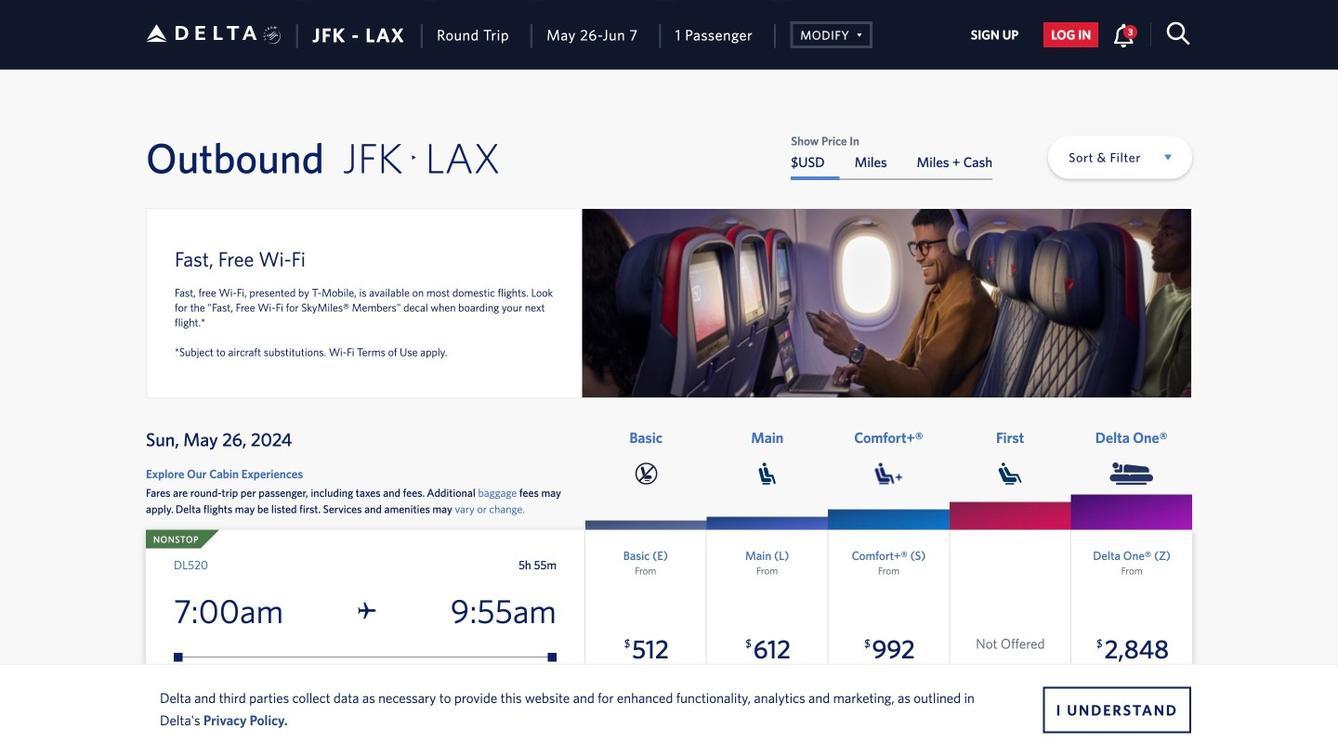 Task type: vqa. For each thing, say whether or not it's contained in the screenshot.
text field
no



Task type: describe. For each thing, give the bounding box(es) containing it.
plane image
[[358, 602, 376, 620]]

show price in element
[[791, 135, 993, 147]]

basic image
[[635, 463, 657, 485]]

delta air lines image
[[146, 4, 257, 62]]

comfort+&#174; image
[[875, 463, 903, 485]]

main image
[[759, 463, 776, 485]]



Task type: locate. For each thing, give the bounding box(es) containing it.
skyteam image
[[263, 6, 281, 64]]

first image
[[998, 463, 1022, 485]]

advsearchtriangle image
[[850, 25, 862, 42]]

banner image image
[[582, 209, 1191, 398]]

main content
[[791, 135, 993, 180]]

delta one&#174; image
[[1110, 463, 1153, 485]]



